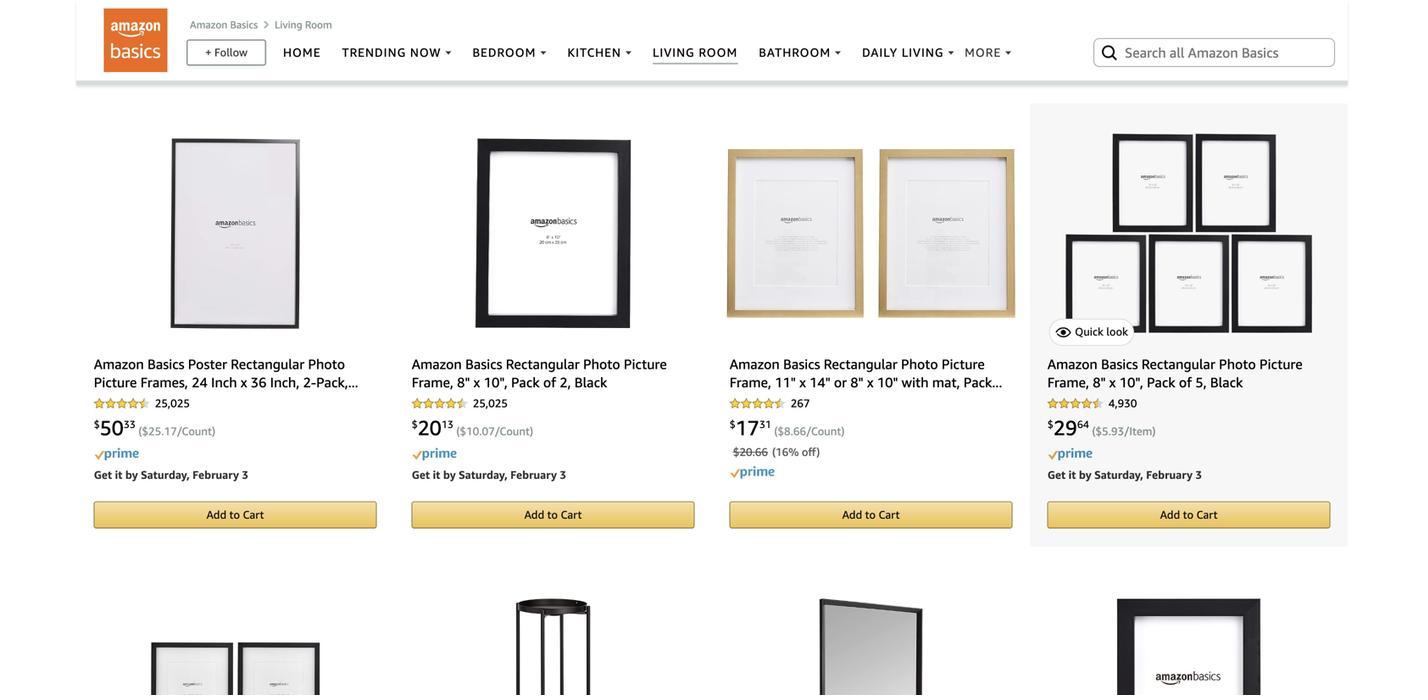 Task type: vqa. For each thing, say whether or not it's contained in the screenshot.
20 to the left
yes



Task type: describe. For each thing, give the bounding box(es) containing it.
look
[[1107, 325, 1129, 338]]

+
[[205, 46, 212, 59]]

) right 8
[[842, 425, 845, 438]]

only 20 left in stock - order soon.
[[94, 3, 262, 16]]

count for 50
[[182, 425, 212, 438]]

amazon basics rectangular photo picture frame, 8" x 10", pack of 2, black image
[[475, 138, 631, 329]]

+ follow
[[205, 46, 248, 59]]

amazon basics logo image
[[104, 8, 167, 72]]

follow
[[215, 46, 248, 59]]

$ right 33
[[142, 425, 148, 438]]

) for 29
[[1153, 425, 1156, 438]]

. down '$ 17 31'
[[753, 446, 755, 459]]

amazon basics poster rectangular photo picture frames, 24 inch x 36 inch, 2-pack, black image
[[171, 138, 300, 329]]

( $ 8 . 66 / count ) $ 20 . 66 ( 16% off )
[[733, 425, 845, 459]]

/ for 29
[[1125, 425, 1130, 438]]

93
[[1112, 425, 1125, 438]]

( for 20
[[457, 425, 460, 438]]

25
[[148, 425, 161, 438]]

quick look
[[1075, 325, 1129, 338]]

/ for 50
[[177, 425, 182, 438]]

living room
[[275, 18, 332, 30]]

07
[[482, 425, 495, 438]]

$ 17 31
[[730, 416, 772, 440]]

room
[[305, 18, 332, 30]]

33
[[124, 419, 136, 430]]

quick look button
[[1050, 319, 1135, 346]]

25,025 for 20
[[473, 397, 508, 410]]

stock
[[169, 3, 195, 16]]

0 horizontal spatial 17
[[164, 425, 177, 438]]

count for 20
[[500, 425, 530, 438]]

( for 50
[[139, 425, 142, 438]]

) right 16%
[[817, 446, 820, 459]]

by for 29
[[1079, 469, 1092, 482]]

amazon
[[190, 18, 228, 30]]

february for 50
[[193, 469, 239, 482]]

quick
[[1075, 325, 1104, 338]]

8
[[784, 425, 791, 438]]

saturday, for 20
[[459, 469, 508, 482]]

$ 20 13
[[412, 416, 454, 440]]

-
[[198, 3, 202, 16]]

10
[[466, 425, 479, 438]]

1 horizontal spatial 17
[[736, 416, 760, 440]]

living room link
[[275, 18, 332, 30]]

. for 50
[[161, 425, 164, 438]]

soon.
[[235, 3, 262, 16]]

( $ 10 . 07 / count )
[[457, 425, 533, 438]]

20 for $ 20 13
[[418, 416, 442, 440]]

off
[[802, 446, 817, 459]]

20 for only 20 left in stock - order soon.
[[121, 3, 133, 16]]

25,025 for 50
[[155, 397, 190, 410]]

by for 50
[[125, 469, 138, 482]]

( $ 25 . 17 / count )
[[139, 425, 215, 438]]

item
[[1130, 425, 1153, 438]]

16%
[[776, 446, 799, 459]]

saturday, for 29
[[1095, 469, 1144, 482]]

amazon basics 11" x 14" rectangular photo picture frame, (8" x 10" with mat), 2-pack, black, 15.2 inch l x 12.2 inch w image
[[140, 599, 331, 695]]

/ for 20
[[495, 425, 500, 438]]

) for 50
[[212, 425, 215, 438]]

267
[[791, 397, 810, 410]]



Task type: locate. For each thing, give the bounding box(es) containing it.
1 horizontal spatial get it by saturday, february 3
[[412, 469, 567, 482]]

$ inside $ 50 33
[[94, 419, 100, 430]]

0 horizontal spatial february
[[193, 469, 239, 482]]

2 horizontal spatial 3
[[1196, 469, 1203, 482]]

$ left 31
[[730, 419, 736, 430]]

$ right 64
[[1096, 425, 1102, 438]]

2 horizontal spatial by
[[1079, 469, 1092, 482]]

0 horizontal spatial 3
[[242, 469, 249, 482]]

february for 20
[[511, 469, 557, 482]]

get it by saturday, february 3 for 20
[[412, 469, 567, 482]]

amazon basics rectangular photo picture frame, 8" x 10", pack of 5, black image
[[1066, 133, 1313, 333]]

. right 13
[[479, 425, 482, 438]]

0 horizontal spatial it
[[115, 469, 122, 482]]

2 saturday, from the left
[[459, 469, 508, 482]]

4,930
[[1109, 397, 1138, 410]]

66 right 8
[[794, 425, 807, 438]]

2 / from the left
[[495, 425, 500, 438]]

. for 29
[[1109, 425, 1112, 438]]

50
[[100, 416, 124, 440]]

get for 29
[[1048, 469, 1066, 482]]

search image
[[1100, 42, 1120, 63]]

1 / from the left
[[177, 425, 182, 438]]

count
[[182, 425, 212, 438], [500, 425, 530, 438], [811, 425, 842, 438]]

february
[[193, 469, 239, 482], [511, 469, 557, 482], [1147, 469, 1193, 482]]

0 horizontal spatial count
[[182, 425, 212, 438]]

( $ 5 . 93 / item )
[[1093, 425, 1156, 438]]

66
[[794, 425, 807, 438], [755, 446, 768, 459]]

20
[[121, 3, 133, 16], [418, 416, 442, 440], [740, 446, 753, 459]]

3 it from the left
[[1069, 469, 1077, 482]]

29
[[1054, 416, 1078, 440]]

february down the item
[[1147, 469, 1193, 482]]

get
[[94, 469, 112, 482], [412, 469, 430, 482], [1048, 469, 1066, 482]]

3 saturday, from the left
[[1095, 469, 1144, 482]]

) for 20
[[530, 425, 533, 438]]

) right 93
[[1153, 425, 1156, 438]]

$ left 13
[[412, 419, 418, 430]]

$ left 64
[[1048, 419, 1054, 430]]

3 february from the left
[[1147, 469, 1193, 482]]

3 for 20
[[560, 469, 567, 482]]

amazon basics
[[190, 18, 258, 30]]

count right "25"
[[182, 425, 212, 438]]

1 vertical spatial 20
[[418, 416, 442, 440]]

get it by saturday, february 3 down ( $ 25 . 17 / count )
[[94, 469, 249, 482]]

0 horizontal spatial 66
[[755, 446, 768, 459]]

. for 20
[[479, 425, 482, 438]]

get it by saturday, february 3 for 50
[[94, 469, 249, 482]]

1 by from the left
[[125, 469, 138, 482]]

1 horizontal spatial 66
[[794, 425, 807, 438]]

2 horizontal spatial february
[[1147, 469, 1193, 482]]

( for 29
[[1093, 425, 1096, 438]]

$ 29 64
[[1048, 416, 1090, 440]]

$
[[94, 419, 100, 430], [412, 419, 418, 430], [730, 419, 736, 430], [1048, 419, 1054, 430], [142, 425, 148, 438], [460, 425, 466, 438], [778, 425, 784, 438], [1096, 425, 1102, 438], [733, 446, 740, 459]]

it
[[115, 469, 122, 482], [433, 469, 440, 482], [1069, 469, 1077, 482]]

2 get it by saturday, february 3 from the left
[[412, 469, 567, 482]]

amazon basics rectangular photo picture frame, 11" x 14" or 8" x 10" with mat, pack of 2, gold, 12.28 x 15.18 inches image
[[727, 148, 1016, 319]]

saturday,
[[141, 469, 190, 482], [459, 469, 508, 482], [1095, 469, 1144, 482]]

20 inside ( $ 8 . 66 / count ) $ 20 . 66 ( 16% off )
[[740, 446, 753, 459]]

. up 16%
[[791, 425, 794, 438]]

2 3 from the left
[[560, 469, 567, 482]]

it for 20
[[433, 469, 440, 482]]

3 for 50
[[242, 469, 249, 482]]

$ down '$ 17 31'
[[733, 446, 740, 459]]

3 get it by saturday, february 3 from the left
[[1048, 469, 1203, 482]]

amazon basics rectangular photo picture frame, 5" x 7", pack of 2, black image
[[1117, 599, 1261, 695]]

amazon basics link
[[190, 18, 258, 30]]

3
[[242, 469, 249, 482], [560, 469, 567, 482], [1196, 469, 1203, 482]]

0 horizontal spatial get it by saturday, february 3
[[94, 469, 249, 482]]

count right 07
[[500, 425, 530, 438]]

.
[[161, 425, 164, 438], [479, 425, 482, 438], [791, 425, 794, 438], [1109, 425, 1112, 438], [753, 446, 755, 459]]

$ 50 33
[[94, 416, 136, 440]]

get for 20
[[412, 469, 430, 482]]

(
[[139, 425, 142, 438], [457, 425, 460, 438], [775, 425, 778, 438], [1093, 425, 1096, 438], [773, 446, 776, 459]]

+ follow button
[[188, 40, 265, 64]]

only
[[94, 3, 118, 16]]

amazon basics rectangular wall mount mirror 24" x 36", peaked trim, black image
[[819, 599, 923, 695]]

2 it from the left
[[433, 469, 440, 482]]

0 vertical spatial 66
[[794, 425, 807, 438]]

get down the 29
[[1048, 469, 1066, 482]]

/ right the 10
[[495, 425, 500, 438]]

1 horizontal spatial it
[[433, 469, 440, 482]]

1 horizontal spatial 3
[[560, 469, 567, 482]]

amazon basics round plant stand, black image
[[516, 599, 591, 695]]

$ inside '$ 20 13'
[[412, 419, 418, 430]]

it for 29
[[1069, 469, 1077, 482]]

20 down '$ 17 31'
[[740, 446, 753, 459]]

$ inside $ 29 64
[[1048, 419, 1054, 430]]

it down '$ 20 13'
[[433, 469, 440, 482]]

66 left 16%
[[755, 446, 768, 459]]

0 horizontal spatial get
[[94, 469, 112, 482]]

3 by from the left
[[1079, 469, 1092, 482]]

get it by saturday, february 3 down ( $ 5 . 93 / item )
[[1048, 469, 1203, 482]]

0 horizontal spatial by
[[125, 469, 138, 482]]

25,025 up ( $ 25 . 17 / count )
[[155, 397, 190, 410]]

. right 33
[[161, 425, 164, 438]]

it down $ 29 64
[[1069, 469, 1077, 482]]

saturday, down 07
[[459, 469, 508, 482]]

2 horizontal spatial get
[[1048, 469, 1066, 482]]

order
[[205, 3, 232, 16]]

by down $ 29 64
[[1079, 469, 1092, 482]]

$ inside '$ 17 31'
[[730, 419, 736, 430]]

1 february from the left
[[193, 469, 239, 482]]

20 left the 10
[[418, 416, 442, 440]]

/ right "25"
[[177, 425, 182, 438]]

17
[[736, 416, 760, 440], [164, 425, 177, 438]]

1 horizontal spatial 20
[[418, 416, 442, 440]]

1 horizontal spatial get
[[412, 469, 430, 482]]

february down ( $ 10 . 07 / count )
[[511, 469, 557, 482]]

february for 29
[[1147, 469, 1193, 482]]

) right "25"
[[212, 425, 215, 438]]

/ inside ( $ 8 . 66 / count ) $ 20 . 66 ( 16% off )
[[807, 425, 811, 438]]

1 horizontal spatial saturday,
[[459, 469, 508, 482]]

$ right 13
[[460, 425, 466, 438]]

0 horizontal spatial 20
[[121, 3, 133, 16]]

count up off at bottom right
[[811, 425, 842, 438]]

1 horizontal spatial by
[[443, 469, 456, 482]]

saturday, down 93
[[1095, 469, 1144, 482]]

5
[[1102, 425, 1109, 438]]

2 horizontal spatial 20
[[740, 446, 753, 459]]

by down '$ 20 13'
[[443, 469, 456, 482]]

2 count from the left
[[500, 425, 530, 438]]

/ up off at bottom right
[[807, 425, 811, 438]]

0 vertical spatial 20
[[121, 3, 133, 16]]

3 get from the left
[[1048, 469, 1066, 482]]

basics
[[230, 18, 258, 30]]

1 get from the left
[[94, 469, 112, 482]]

count inside ( $ 8 . 66 / count ) $ 20 . 66 ( 16% off )
[[811, 425, 842, 438]]

)
[[212, 425, 215, 438], [530, 425, 533, 438], [842, 425, 845, 438], [1153, 425, 1156, 438], [817, 446, 820, 459]]

1 get it by saturday, february 3 from the left
[[94, 469, 249, 482]]

1 3 from the left
[[242, 469, 249, 482]]

$ left 33
[[94, 419, 100, 430]]

3 3 from the left
[[1196, 469, 1203, 482]]

2 25,025 from the left
[[473, 397, 508, 410]]

2 horizontal spatial count
[[811, 425, 842, 438]]

2 horizontal spatial get it by saturday, february 3
[[1048, 469, 1203, 482]]

2 horizontal spatial saturday,
[[1095, 469, 1144, 482]]

/
[[177, 425, 182, 438], [495, 425, 500, 438], [807, 425, 811, 438], [1125, 425, 1130, 438]]

living
[[275, 18, 302, 30]]

0 horizontal spatial saturday,
[[141, 469, 190, 482]]

get it by saturday, february 3 for 29
[[1048, 469, 1203, 482]]

1 horizontal spatial count
[[500, 425, 530, 438]]

3 count from the left
[[811, 425, 842, 438]]

17 left 8
[[736, 416, 760, 440]]

/ right 5
[[1125, 425, 1130, 438]]

by for 20
[[443, 469, 456, 482]]

by down $ 50 33
[[125, 469, 138, 482]]

get it by saturday, february 3
[[94, 469, 249, 482], [412, 469, 567, 482], [1048, 469, 1203, 482]]

0 horizontal spatial 25,025
[[155, 397, 190, 410]]

1 it from the left
[[115, 469, 122, 482]]

2 horizontal spatial it
[[1069, 469, 1077, 482]]

left
[[136, 3, 154, 16]]

31
[[760, 419, 772, 430]]

4 / from the left
[[1125, 425, 1130, 438]]

1 vertical spatial 66
[[755, 446, 768, 459]]

2 get from the left
[[412, 469, 430, 482]]

64
[[1078, 419, 1090, 430]]

february down ( $ 25 . 17 / count )
[[193, 469, 239, 482]]

1 25,025 from the left
[[155, 397, 190, 410]]

get for 50
[[94, 469, 112, 482]]

1 horizontal spatial february
[[511, 469, 557, 482]]

saturday, down "25"
[[141, 469, 190, 482]]

1 count from the left
[[182, 425, 212, 438]]

17 right "25"
[[164, 425, 177, 438]]

. right 64
[[1109, 425, 1112, 438]]

) right 07
[[530, 425, 533, 438]]

20 left left
[[121, 3, 133, 16]]

25,025 up 07
[[473, 397, 508, 410]]

by
[[125, 469, 138, 482], [443, 469, 456, 482], [1079, 469, 1092, 482]]

13
[[442, 419, 454, 430]]

Search all Amazon Basics search field
[[1125, 38, 1308, 67]]

in
[[157, 3, 166, 16]]

$ right 31
[[778, 425, 784, 438]]

2 february from the left
[[511, 469, 557, 482]]

2 by from the left
[[443, 469, 456, 482]]

saturday, for 50
[[141, 469, 190, 482]]

3 / from the left
[[807, 425, 811, 438]]

1 horizontal spatial 25,025
[[473, 397, 508, 410]]

it down $ 50 33
[[115, 469, 122, 482]]

it for 50
[[115, 469, 122, 482]]

get down '$ 20 13'
[[412, 469, 430, 482]]

2 vertical spatial 20
[[740, 446, 753, 459]]

1 saturday, from the left
[[141, 469, 190, 482]]

3 for 29
[[1196, 469, 1203, 482]]

get down 50
[[94, 469, 112, 482]]

25,025
[[155, 397, 190, 410], [473, 397, 508, 410]]

get it by saturday, february 3 down 07
[[412, 469, 567, 482]]



